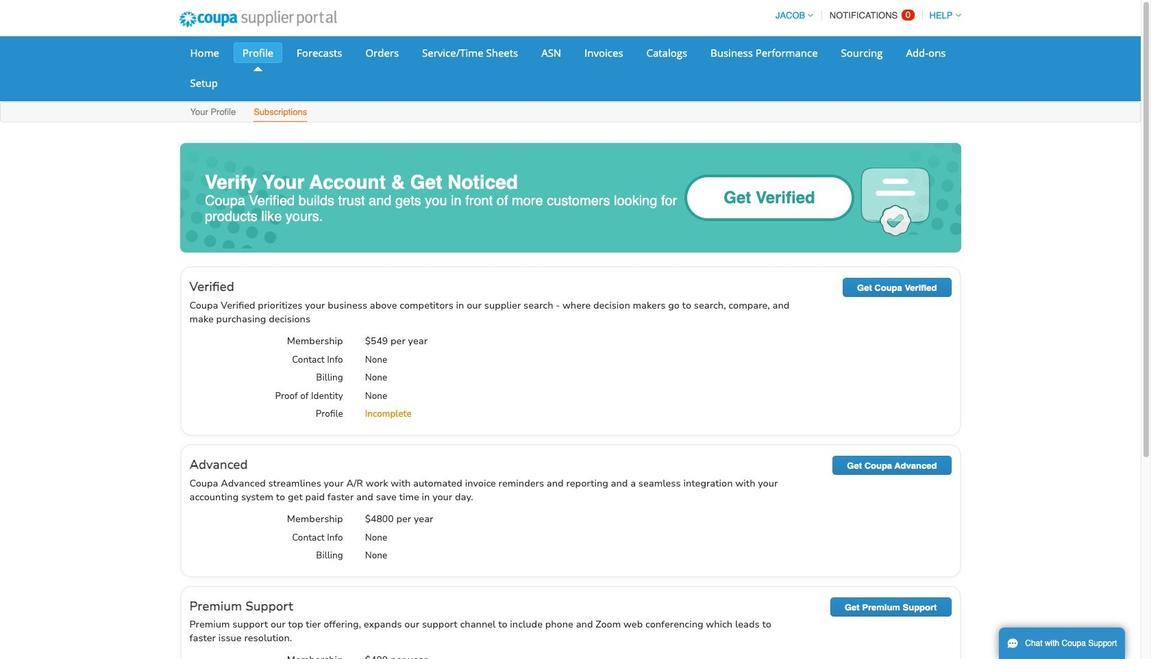 Task type: locate. For each thing, give the bounding box(es) containing it.
navigation
[[769, 2, 961, 29]]

coupa supplier portal image
[[170, 2, 346, 36]]



Task type: vqa. For each thing, say whether or not it's contained in the screenshot.
Coupa Supplier Portal image
yes



